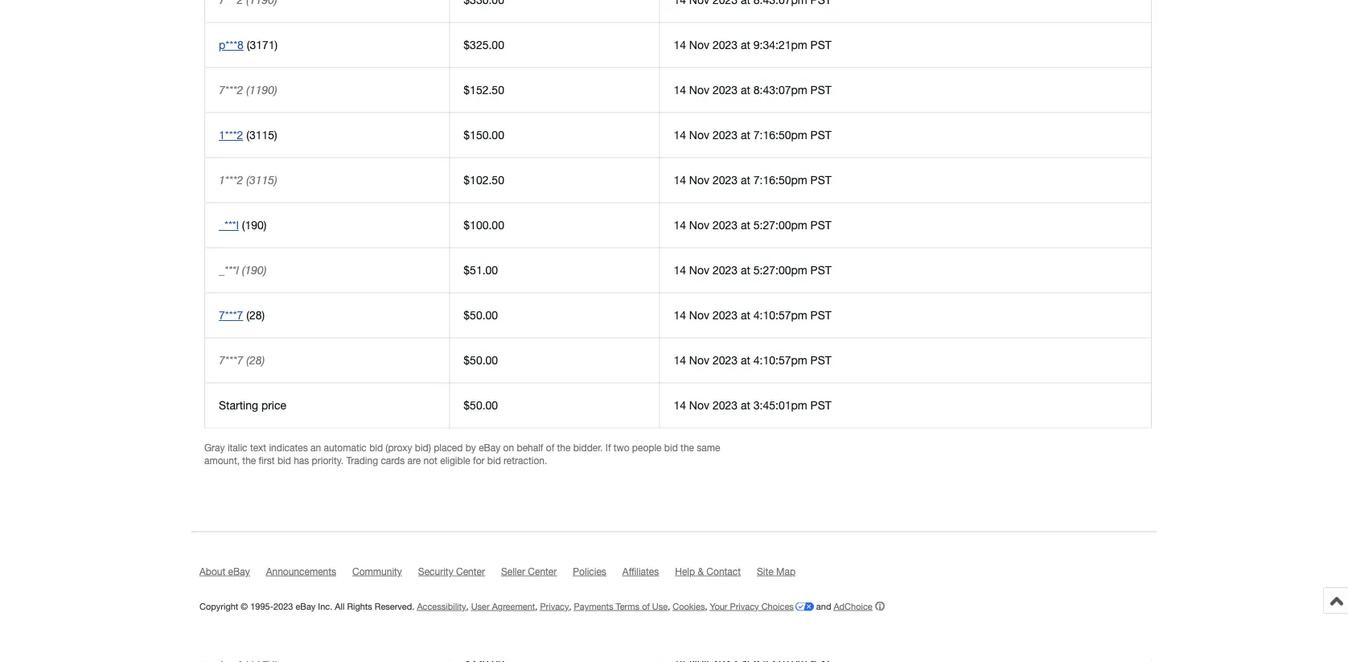 Task type: vqa. For each thing, say whether or not it's contained in the screenshot.
4:10:57pm
yes



Task type: locate. For each thing, give the bounding box(es) containing it.
placed
[[434, 442, 463, 453]]

(28)
[[246, 309, 265, 322], [246, 354, 265, 367]]

7***7 link
[[219, 309, 243, 322]]

0 vertical spatial 14 nov 2023 at 7:16:50pm pst
[[674, 128, 832, 142]]

accessibility
[[417, 601, 466, 611]]

agreement
[[492, 601, 535, 611]]

_***l for $51.00
[[219, 263, 239, 277]]

site
[[757, 566, 774, 577]]

7 pst from the top
[[811, 309, 832, 322]]

5 pst from the top
[[811, 218, 832, 232]]

, left the user
[[466, 601, 469, 611]]

ebay
[[479, 442, 501, 453], [228, 566, 250, 577], [296, 601, 316, 611]]

4 , from the left
[[668, 601, 670, 611]]

(190)
[[242, 218, 267, 232], [242, 263, 267, 277]]

1***2 down 7***2
[[219, 128, 243, 142]]

2 5:27:00pm from the top
[[754, 263, 808, 277]]

4 14 from the top
[[674, 173, 686, 187]]

center right seller at the bottom of page
[[528, 566, 557, 577]]

7 nov from the top
[[689, 309, 710, 322]]

0 vertical spatial of
[[546, 442, 555, 453]]

_***l (190)
[[219, 218, 267, 232], [219, 263, 267, 277]]

amount,
[[204, 455, 240, 466]]

2 (190) from the top
[[242, 263, 267, 277]]

1 vertical spatial (28)
[[246, 354, 265, 367]]

policies
[[573, 566, 607, 577]]

1 5:27:00pm from the top
[[754, 218, 808, 232]]

user agreement link
[[471, 601, 535, 611]]

1 vertical spatial (3115)
[[246, 173, 277, 187]]

1***2 down '1***2' link on the left top of page
[[219, 173, 243, 187]]

priority.
[[312, 455, 344, 466]]

1***2 link
[[219, 128, 243, 142]]

2 vertical spatial $50.00
[[464, 399, 498, 412]]

0 vertical spatial 5:27:00pm
[[754, 218, 808, 232]]

3 pst from the top
[[811, 128, 832, 142]]

choices
[[762, 601, 794, 611]]

2 1***2 (3115) from the top
[[219, 173, 277, 187]]

1 _***l from the top
[[219, 218, 239, 232]]

not
[[424, 455, 438, 466]]

by
[[466, 442, 476, 453]]

2023
[[713, 38, 738, 51], [713, 83, 738, 97], [713, 128, 738, 142], [713, 173, 738, 187], [713, 218, 738, 232], [713, 263, 738, 277], [713, 309, 738, 322], [713, 354, 738, 367], [713, 399, 738, 412], [274, 601, 293, 611]]

0 vertical spatial ebay
[[479, 442, 501, 453]]

0 vertical spatial 7***7 (28)
[[219, 309, 265, 322]]

2 center from the left
[[528, 566, 557, 577]]

on
[[503, 442, 514, 453]]

2 _***l (190) from the top
[[219, 263, 267, 277]]

of right behalf on the left
[[546, 442, 555, 453]]

1 vertical spatial 1***2 (3115)
[[219, 173, 277, 187]]

2 vertical spatial ebay
[[296, 601, 316, 611]]

3 nov from the top
[[689, 128, 710, 142]]

1 center from the left
[[456, 566, 485, 577]]

0 horizontal spatial the
[[242, 455, 256, 466]]

at
[[741, 38, 751, 51], [741, 83, 751, 97], [741, 128, 751, 142], [741, 173, 751, 187], [741, 218, 751, 232], [741, 263, 751, 277], [741, 309, 751, 322], [741, 354, 751, 367], [741, 399, 751, 412]]

14 nov 2023 at 7:16:50pm pst
[[674, 128, 832, 142], [674, 173, 832, 187]]

0 vertical spatial $50.00
[[464, 309, 498, 322]]

1 vertical spatial of
[[642, 601, 650, 611]]

(28) up the starting price
[[246, 354, 265, 367]]

5:27:00pm
[[754, 218, 808, 232], [754, 263, 808, 277]]

2 7:16:50pm from the top
[[754, 173, 808, 187]]

1 vertical spatial $50.00
[[464, 354, 498, 367]]

same
[[697, 442, 720, 453]]

2 (3115) from the top
[[246, 173, 277, 187]]

6 14 from the top
[[674, 263, 686, 277]]

the left same
[[681, 442, 694, 453]]

0 horizontal spatial ebay
[[228, 566, 250, 577]]

1 vertical spatial 1***2
[[219, 173, 243, 187]]

_***l (190) for $100.00
[[219, 218, 267, 232]]

bid
[[369, 442, 383, 453], [664, 442, 678, 453], [278, 455, 291, 466], [487, 455, 501, 466]]

1 vertical spatial 7***7 (28)
[[219, 354, 265, 367]]

0 vertical spatial _***l
[[219, 218, 239, 232]]

, left the your
[[705, 601, 708, 611]]

1 vertical spatial 5:27:00pm
[[754, 263, 808, 277]]

_***l link
[[219, 218, 239, 232]]

2 , from the left
[[535, 601, 538, 611]]

1 horizontal spatial privacy
[[730, 601, 759, 611]]

center
[[456, 566, 485, 577], [528, 566, 557, 577]]

4 pst from the top
[[811, 173, 832, 187]]

7:16:50pm
[[754, 128, 808, 142], [754, 173, 808, 187]]

starting
[[219, 399, 258, 412]]

1 1***2 from the top
[[219, 128, 243, 142]]

1 _***l (190) from the top
[[219, 218, 267, 232]]

(28) right 7***7 link
[[246, 309, 265, 322]]

2 horizontal spatial ebay
[[479, 442, 501, 453]]

0 vertical spatial 7***7
[[219, 309, 243, 322]]

3 14 from the top
[[674, 128, 686, 142]]

(190) for $100.00
[[242, 218, 267, 232]]

1 (190) from the top
[[242, 218, 267, 232]]

1 vertical spatial (190)
[[242, 263, 267, 277]]

2 1***2 from the top
[[219, 173, 243, 187]]

1 vertical spatial 4:10:57pm
[[754, 354, 808, 367]]

people
[[632, 442, 662, 453]]

9 pst from the top
[[811, 399, 832, 412]]

_***l for $100.00
[[219, 218, 239, 232]]

1 vertical spatial 7:16:50pm
[[754, 173, 808, 187]]

site map
[[757, 566, 796, 577]]

8 14 from the top
[[674, 354, 686, 367]]

1 (3115) from the top
[[246, 128, 277, 142]]

, left the 'privacy' link
[[535, 601, 538, 611]]

copyright © 1995-2023 ebay inc. all rights reserved. accessibility , user agreement , privacy , payments terms of use , cookies , your privacy choices
[[200, 601, 794, 611]]

0 vertical spatial _***l (190)
[[219, 218, 267, 232]]

6 at from the top
[[741, 263, 751, 277]]

privacy link
[[540, 601, 569, 611]]

0 vertical spatial (190)
[[242, 218, 267, 232]]

ebay up for
[[479, 442, 501, 453]]

1 vertical spatial 7***7
[[219, 354, 243, 367]]

pst
[[811, 38, 832, 51], [811, 83, 832, 97], [811, 128, 832, 142], [811, 173, 832, 187], [811, 218, 832, 232], [811, 263, 832, 277], [811, 309, 832, 322], [811, 354, 832, 367], [811, 399, 832, 412]]

14 nov 2023 at 4:10:57pm pst
[[674, 309, 832, 322], [674, 354, 832, 367]]

1 at from the top
[[741, 38, 751, 51]]

behalf
[[517, 442, 543, 453]]

2 privacy from the left
[[730, 601, 759, 611]]

7***7 (28)
[[219, 309, 265, 322], [219, 354, 265, 367]]

0 horizontal spatial center
[[456, 566, 485, 577]]

ebay right about
[[228, 566, 250, 577]]

1 vertical spatial 14 nov 2023 at 4:10:57pm pst
[[674, 354, 832, 367]]

_***l (190) for $51.00
[[219, 263, 267, 277]]

0 horizontal spatial of
[[546, 442, 555, 453]]

9 nov from the top
[[689, 399, 710, 412]]

1 7:16:50pm from the top
[[754, 128, 808, 142]]

1***2 (3115) down '1***2' link on the left top of page
[[219, 173, 277, 187]]

cookies link
[[673, 601, 705, 611]]

2 14 nov 2023 at 5:27:00pm pst from the top
[[674, 263, 832, 277]]

0 vertical spatial 1***2
[[219, 128, 243, 142]]

3 $50.00 from the top
[[464, 399, 498, 412]]

2 14 nov 2023 at 7:16:50pm pst from the top
[[674, 173, 832, 187]]

14 nov 2023 at 5:27:00pm pst
[[674, 218, 832, 232], [674, 263, 832, 277]]

1 vertical spatial 14 nov 2023 at 5:27:00pm pst
[[674, 263, 832, 277]]

of left use
[[642, 601, 650, 611]]

3:45:01pm
[[754, 399, 808, 412]]

privacy
[[540, 601, 569, 611], [730, 601, 759, 611]]

0 vertical spatial 14 nov 2023 at 4:10:57pm pst
[[674, 309, 832, 322]]

privacy right the your
[[730, 601, 759, 611]]

the down text
[[242, 455, 256, 466]]

about ebay link
[[200, 566, 266, 584]]

the left bidder.
[[557, 442, 571, 453]]

0 vertical spatial 7:16:50pm
[[754, 128, 808, 142]]

your
[[710, 601, 728, 611]]

rights
[[347, 601, 372, 611]]

14 nov 2023 at 5:27:00pm pst for $51.00
[[674, 263, 832, 277]]

center right the security
[[456, 566, 485, 577]]

1 1***2 (3115) from the top
[[219, 128, 277, 142]]

ebay left inc.
[[296, 601, 316, 611]]

1 vertical spatial _***l
[[219, 263, 239, 277]]

center inside security center link
[[456, 566, 485, 577]]

(190) right the _***l link
[[242, 218, 267, 232]]

2 pst from the top
[[811, 83, 832, 97]]

center inside seller center link
[[528, 566, 557, 577]]

2 7***7 (28) from the top
[[219, 354, 265, 367]]

0 vertical spatial 4:10:57pm
[[754, 309, 808, 322]]

1 14 nov 2023 at 7:16:50pm pst from the top
[[674, 128, 832, 142]]

0 vertical spatial (3115)
[[246, 128, 277, 142]]

5:27:00pm for $100.00
[[754, 218, 808, 232]]

7 at from the top
[[741, 309, 751, 322]]

nov
[[689, 38, 710, 51], [689, 83, 710, 97], [689, 128, 710, 142], [689, 173, 710, 187], [689, 218, 710, 232], [689, 263, 710, 277], [689, 309, 710, 322], [689, 354, 710, 367], [689, 399, 710, 412]]

14 nov 2023 at 7:16:50pm pst for $150.00
[[674, 128, 832, 142]]

1***2 (3115) down 7***2 (1190)
[[219, 128, 277, 142]]

1 7***7 (28) from the top
[[219, 309, 265, 322]]

1995-
[[250, 601, 274, 611]]

2 _***l from the top
[[219, 263, 239, 277]]

, left payments
[[569, 601, 572, 611]]

1 vertical spatial _***l (190)
[[219, 263, 267, 277]]

user
[[471, 601, 490, 611]]

, left cookies link
[[668, 601, 670, 611]]

(3115)
[[246, 128, 277, 142], [246, 173, 277, 187]]

7***2
[[219, 83, 243, 97]]

0 vertical spatial 1***2 (3115)
[[219, 128, 277, 142]]

0 vertical spatial (28)
[[246, 309, 265, 322]]

1***2 (3115)
[[219, 128, 277, 142], [219, 173, 277, 187]]

1 14 nov 2023 at 5:27:00pm pst from the top
[[674, 218, 832, 232]]

(3115) for $102.50
[[246, 173, 277, 187]]

1 vertical spatial 14 nov 2023 at 7:16:50pm pst
[[674, 173, 832, 187]]

1***2
[[219, 128, 243, 142], [219, 173, 243, 187]]

your privacy choices link
[[710, 601, 814, 611]]

the
[[557, 442, 571, 453], [681, 442, 694, 453], [242, 455, 256, 466]]

3 , from the left
[[569, 601, 572, 611]]

of
[[546, 442, 555, 453], [642, 601, 650, 611]]

0 horizontal spatial privacy
[[540, 601, 569, 611]]

0 vertical spatial 14 nov 2023 at 5:27:00pm pst
[[674, 218, 832, 232]]

5:27:00pm for $51.00
[[754, 263, 808, 277]]

privacy down seller center link
[[540, 601, 569, 611]]

center for seller center
[[528, 566, 557, 577]]

and
[[817, 601, 831, 611]]

2 14 nov 2023 at 4:10:57pm pst from the top
[[674, 354, 832, 367]]

p***8
[[219, 38, 244, 51]]

of inside gray italic text indicates an automatic bid (proxy bid) placed by ebay on behalf of the bidder. if two people bid the same amount, the first bid has priority. trading cards are not eligible for bid retraction.
[[546, 442, 555, 453]]

7 14 from the top
[[674, 309, 686, 322]]

,
[[466, 601, 469, 611], [535, 601, 538, 611], [569, 601, 572, 611], [668, 601, 670, 611], [705, 601, 708, 611]]

(190) up 7***7 link
[[242, 263, 267, 277]]

adchoice
[[834, 601, 873, 611]]

1 horizontal spatial center
[[528, 566, 557, 577]]

1 14 from the top
[[674, 38, 686, 51]]

all
[[335, 601, 345, 611]]



Task type: describe. For each thing, give the bounding box(es) containing it.
(3115) for $150.00
[[246, 128, 277, 142]]

seller center
[[501, 566, 557, 577]]

5 , from the left
[[705, 601, 708, 611]]

use
[[652, 601, 668, 611]]

1 privacy from the left
[[540, 601, 569, 611]]

ebay inside gray italic text indicates an automatic bid (proxy bid) placed by ebay on behalf of the bidder. if two people bid the same amount, the first bid has priority. trading cards are not eligible for bid retraction.
[[479, 442, 501, 453]]

announcements
[[266, 566, 336, 577]]

retraction.
[[504, 455, 547, 466]]

9 14 from the top
[[674, 399, 686, 412]]

9 at from the top
[[741, 399, 751, 412]]

bid right people
[[664, 442, 678, 453]]

1 horizontal spatial ebay
[[296, 601, 316, 611]]

8:43:07pm
[[754, 83, 808, 97]]

1 vertical spatial ebay
[[228, 566, 250, 577]]

cookies
[[673, 601, 705, 611]]

(1190)
[[246, 83, 277, 97]]

2 horizontal spatial the
[[681, 442, 694, 453]]

2 4:10:57pm from the top
[[754, 354, 808, 367]]

1 4:10:57pm from the top
[[754, 309, 808, 322]]

bid up trading
[[369, 442, 383, 453]]

$152.50
[[464, 83, 504, 97]]

an
[[311, 442, 321, 453]]

8 pst from the top
[[811, 354, 832, 367]]

security center link
[[418, 566, 501, 584]]

1***2 for $102.50
[[219, 173, 243, 187]]

8 nov from the top
[[689, 354, 710, 367]]

about
[[200, 566, 225, 577]]

(3171)
[[247, 38, 278, 51]]

$150.00
[[464, 128, 504, 142]]

©
[[241, 601, 248, 611]]

announcements link
[[266, 566, 352, 584]]

help & contact link
[[675, 566, 757, 584]]

(190) for $51.00
[[242, 263, 267, 277]]

reserved.
[[375, 601, 415, 611]]

policies link
[[573, 566, 623, 584]]

affiliates link
[[623, 566, 675, 584]]

8 at from the top
[[741, 354, 751, 367]]

7:16:50pm for $150.00
[[754, 128, 808, 142]]

security center
[[418, 566, 485, 577]]

and adchoice
[[814, 601, 873, 611]]

2 at from the top
[[741, 83, 751, 97]]

$100.00
[[464, 218, 504, 232]]

bid right for
[[487, 455, 501, 466]]

inc.
[[318, 601, 333, 611]]

7:16:50pm for $102.50
[[754, 173, 808, 187]]

map
[[776, 566, 796, 577]]

affiliates
[[623, 566, 659, 577]]

automatic
[[324, 442, 367, 453]]

2 14 from the top
[[674, 83, 686, 97]]

bid down indicates
[[278, 455, 291, 466]]

14 nov 2023 at 5:27:00pm pst for $100.00
[[674, 218, 832, 232]]

1 horizontal spatial the
[[557, 442, 571, 453]]

two
[[614, 442, 630, 453]]

italic
[[228, 442, 247, 453]]

community link
[[352, 566, 418, 584]]

2 nov from the top
[[689, 83, 710, 97]]

7***2 (1190)
[[219, 83, 277, 97]]

1 nov from the top
[[689, 38, 710, 51]]

1***2 (3115) for $150.00
[[219, 128, 277, 142]]

&
[[698, 566, 704, 577]]

indicates
[[269, 442, 308, 453]]

starting price
[[219, 399, 286, 412]]

4 nov from the top
[[689, 173, 710, 187]]

help
[[675, 566, 695, 577]]

eligible
[[440, 455, 470, 466]]

has
[[294, 455, 309, 466]]

site map link
[[757, 566, 812, 584]]

if
[[606, 442, 611, 453]]

p***8 link
[[219, 38, 244, 51]]

seller center link
[[501, 566, 573, 584]]

copyright
[[200, 601, 238, 611]]

14 nov 2023 at 9:34:21pm pst
[[674, 38, 832, 51]]

gray italic text indicates an automatic bid (proxy bid) placed by ebay on behalf of the bidder. if two people bid the same amount, the first bid has priority. trading cards are not eligible for bid retraction.
[[204, 442, 720, 466]]

seller
[[501, 566, 525, 577]]

trading
[[346, 455, 378, 466]]

5 14 from the top
[[674, 218, 686, 232]]

adchoice link
[[834, 601, 885, 611]]

5 nov from the top
[[689, 218, 710, 232]]

payments
[[574, 601, 613, 611]]

community
[[352, 566, 402, 577]]

1 $50.00 from the top
[[464, 309, 498, 322]]

1 , from the left
[[466, 601, 469, 611]]

text
[[250, 442, 266, 453]]

14 nov 2023 at 8:43:07pm pst
[[674, 83, 832, 97]]

1 7***7 from the top
[[219, 309, 243, 322]]

accessibility link
[[417, 601, 466, 611]]

9:34:21pm
[[754, 38, 808, 51]]

5 at from the top
[[741, 218, 751, 232]]

first
[[259, 455, 275, 466]]

security
[[418, 566, 453, 577]]

14 nov 2023 at 3:45:01pm pst
[[674, 399, 832, 412]]

2 7***7 from the top
[[219, 354, 243, 367]]

about ebay
[[200, 566, 250, 577]]

contact
[[707, 566, 741, 577]]

1***2 (3115) for $102.50
[[219, 173, 277, 187]]

bid)
[[415, 442, 431, 453]]

bidder.
[[573, 442, 603, 453]]

payments terms of use link
[[574, 601, 668, 611]]

1 pst from the top
[[811, 38, 832, 51]]

price
[[261, 399, 286, 412]]

cards
[[381, 455, 405, 466]]

$325.00
[[464, 38, 504, 51]]

6 pst from the top
[[811, 263, 832, 277]]

2 $50.00 from the top
[[464, 354, 498, 367]]

for
[[473, 455, 485, 466]]

1 (28) from the top
[[246, 309, 265, 322]]

$51.00
[[464, 263, 498, 277]]

6 nov from the top
[[689, 263, 710, 277]]

are
[[408, 455, 421, 466]]

(proxy
[[386, 442, 412, 453]]

center for security center
[[456, 566, 485, 577]]

p***8 (3171)
[[219, 38, 278, 51]]

1 horizontal spatial of
[[642, 601, 650, 611]]

1***2 for $150.00
[[219, 128, 243, 142]]

1 14 nov 2023 at 4:10:57pm pst from the top
[[674, 309, 832, 322]]

2 (28) from the top
[[246, 354, 265, 367]]

4 at from the top
[[741, 173, 751, 187]]

gray
[[204, 442, 225, 453]]

help & contact
[[675, 566, 741, 577]]

$102.50
[[464, 173, 504, 187]]

14 nov 2023 at 7:16:50pm pst for $102.50
[[674, 173, 832, 187]]

3 at from the top
[[741, 128, 751, 142]]



